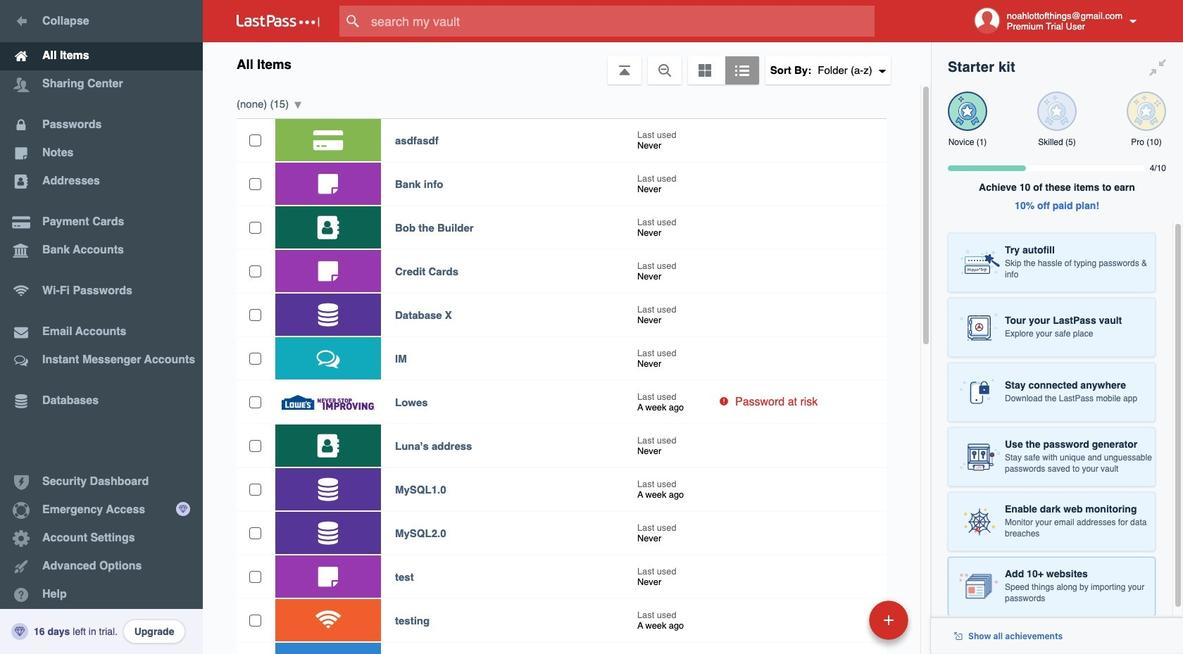 Task type: locate. For each thing, give the bounding box(es) containing it.
Search search field
[[340, 6, 902, 37]]

new item element
[[772, 600, 914, 640]]

search my vault text field
[[340, 6, 902, 37]]

main navigation navigation
[[0, 0, 203, 654]]

lastpass image
[[237, 15, 320, 27]]



Task type: describe. For each thing, give the bounding box(es) containing it.
vault options navigation
[[203, 42, 931, 85]]

new item navigation
[[772, 597, 917, 654]]



